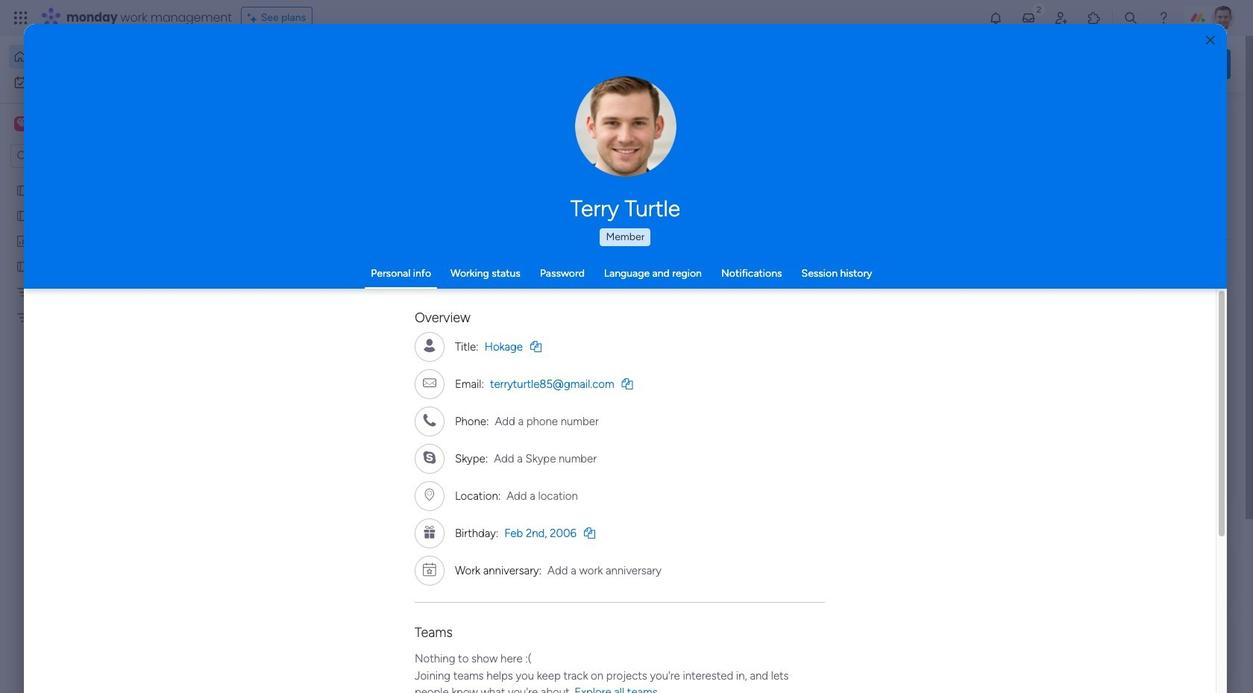 Task type: locate. For each thing, give the bounding box(es) containing it.
0 vertical spatial public board image
[[16, 183, 30, 197]]

2 image
[[1033, 1, 1046, 18]]

1 horizontal spatial public dashboard image
[[737, 272, 754, 289]]

dapulse x slim image
[[1209, 108, 1227, 126]]

component image
[[249, 296, 263, 309], [737, 296, 751, 309]]

invite members image
[[1055, 10, 1069, 25]]

0 vertical spatial public dashboard image
[[16, 234, 30, 248]]

1 horizontal spatial component image
[[737, 296, 751, 309]]

monday marketplace image
[[1087, 10, 1102, 25]]

0 vertical spatial option
[[9, 45, 181, 69]]

option
[[9, 45, 181, 69], [9, 70, 181, 94], [0, 177, 190, 179]]

2 component image from the left
[[737, 296, 751, 309]]

1 component image from the left
[[249, 296, 263, 309]]

0 horizontal spatial add to favorites image
[[443, 456, 458, 471]]

workspace selection element
[[14, 115, 125, 134]]

component image for remove from favorites image at the left top of the page
[[249, 296, 263, 309]]

0 horizontal spatial public board image
[[16, 259, 30, 273]]

search everything image
[[1124, 10, 1139, 25]]

1 vertical spatial public board image
[[16, 208, 30, 222]]

remove from favorites image
[[443, 273, 458, 288]]

public dashboard image
[[16, 234, 30, 248], [737, 272, 754, 289]]

0 horizontal spatial public dashboard image
[[16, 234, 30, 248]]

1 vertical spatial copied! image
[[622, 378, 633, 389]]

workspace image
[[14, 116, 29, 132], [17, 116, 27, 132]]

1 vertical spatial add to favorites image
[[443, 456, 458, 471]]

1 horizontal spatial add to favorites image
[[931, 273, 946, 288]]

terry turtle image
[[1212, 6, 1236, 30]]

1 vertical spatial option
[[9, 70, 181, 94]]

0 horizontal spatial copied! image
[[531, 341, 542, 352]]

add to favorites image
[[931, 273, 946, 288], [443, 456, 458, 471]]

1 workspace image from the left
[[14, 116, 29, 132]]

0 horizontal spatial component image
[[249, 296, 263, 309]]

help center element
[[1008, 616, 1231, 675]]

public board image
[[16, 183, 30, 197], [16, 208, 30, 222], [493, 272, 510, 289]]

help image
[[1157, 10, 1172, 25]]

public board image
[[16, 259, 30, 273], [249, 272, 266, 289]]

see plans image
[[248, 10, 261, 26]]

copied! image
[[531, 341, 542, 352], [622, 378, 633, 389]]

Search in workspace field
[[31, 147, 125, 165]]

notifications image
[[989, 10, 1004, 25]]

list box
[[0, 174, 190, 531]]



Task type: describe. For each thing, give the bounding box(es) containing it.
select product image
[[13, 10, 28, 25]]

2 vertical spatial option
[[0, 177, 190, 179]]

templates image image
[[1021, 300, 1218, 403]]

0 vertical spatial copied! image
[[531, 341, 542, 352]]

2 vertical spatial public board image
[[493, 272, 510, 289]]

update feed image
[[1022, 10, 1037, 25]]

0 vertical spatial add to favorites image
[[931, 273, 946, 288]]

1 vertical spatial public dashboard image
[[737, 272, 754, 289]]

add to favorites image
[[687, 273, 702, 288]]

component image
[[493, 296, 507, 309]]

close image
[[1207, 35, 1216, 46]]

1 horizontal spatial public board image
[[249, 272, 266, 289]]

1 horizontal spatial copied! image
[[622, 378, 633, 389]]

copied! image
[[584, 527, 596, 539]]

component image for topmost add to favorites image
[[737, 296, 751, 309]]

getting started element
[[1008, 544, 1231, 604]]

2 workspace image from the left
[[17, 116, 27, 132]]

quick search results list box
[[231, 140, 972, 520]]



Task type: vqa. For each thing, say whether or not it's contained in the screenshot.
check circle icon
no



